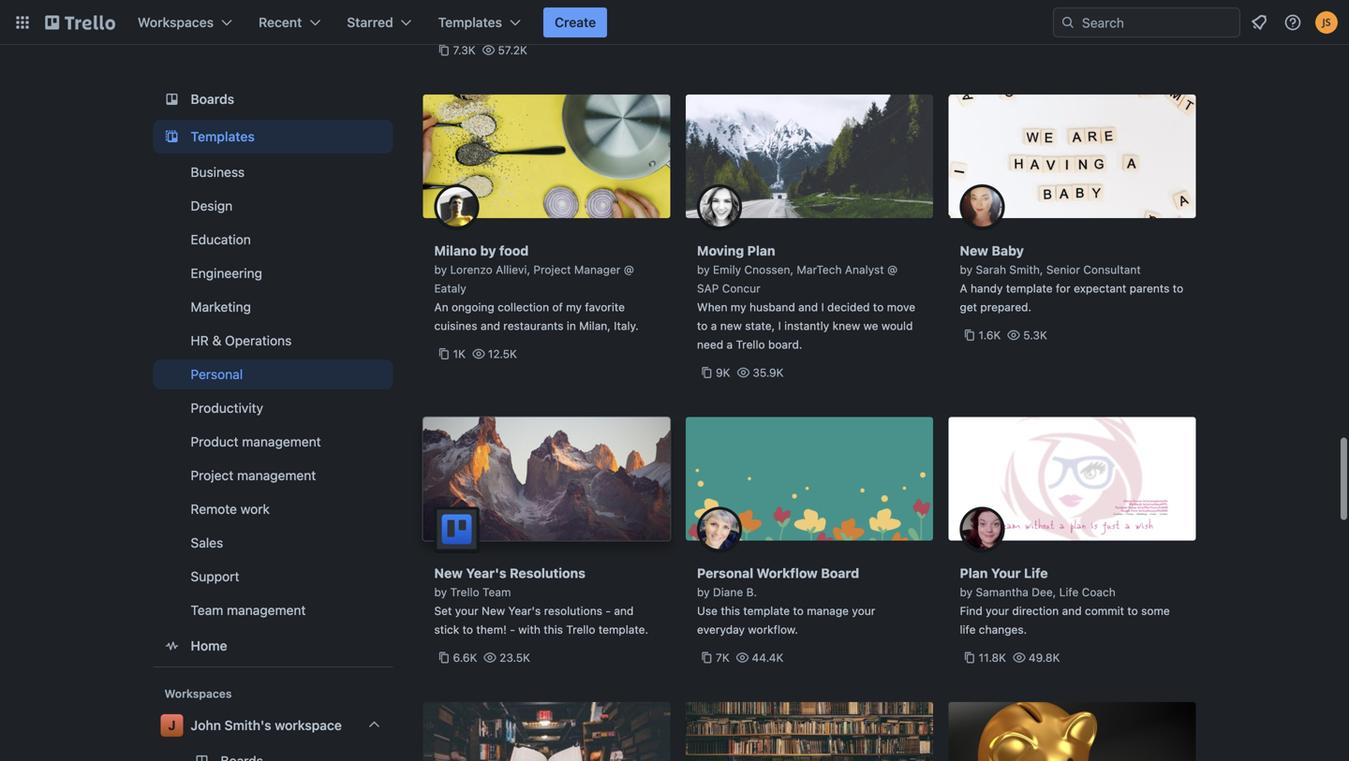 Task type: vqa. For each thing, say whether or not it's contained in the screenshot.
'settings' Link
no



Task type: describe. For each thing, give the bounding box(es) containing it.
hr
[[191, 333, 209, 349]]

milan,
[[579, 320, 611, 333]]

education
[[191, 232, 251, 247]]

workflow
[[757, 566, 818, 581]]

handy
[[971, 282, 1003, 295]]

business
[[191, 164, 245, 180]]

a
[[960, 282, 968, 295]]

in
[[567, 320, 576, 333]]

j
[[168, 718, 176, 734]]

1 horizontal spatial year's
[[508, 605, 541, 618]]

by inside new baby by sarah smith, senior consultant a handy template for expectant parents to get prepared.
[[960, 263, 973, 276]]

to inside plan your life by samantha dee, life coach find your direction and commit to some life changes.
[[1128, 605, 1138, 618]]

back to home image
[[45, 7, 115, 37]]

engineering link
[[153, 259, 393, 289]]

template board image
[[161, 126, 183, 148]]

49.8k
[[1029, 652, 1060, 665]]

consultant
[[1084, 263, 1141, 276]]

moving
[[697, 243, 744, 259]]

new year's resolutions by trello team set your new year's resolutions - and stick to them! - with this trello template.
[[434, 566, 649, 637]]

resolutions
[[544, 605, 603, 618]]

23.5k
[[500, 652, 530, 665]]

to inside new year's resolutions by trello team set your new year's resolutions - and stick to them! - with this trello template.
[[463, 624, 473, 637]]

by up 'eataly'
[[434, 263, 447, 276]]

template inside personal workflow board by diane b. use this template to manage your everyday workflow.
[[743, 605, 790, 618]]

0 horizontal spatial life
[[1024, 566, 1048, 581]]

board
[[821, 566, 860, 581]]

workspace
[[275, 718, 342, 734]]

workspaces inside dropdown button
[[138, 15, 214, 30]]

boards
[[191, 91, 234, 107]]

management for product management
[[242, 434, 321, 450]]

1 horizontal spatial new
[[482, 605, 505, 618]]

and inside moving plan by emily cnossen, martech analyst @ sap concur when my husband and i decided to move to a new state, i instantly knew we would need a trello board.
[[798, 301, 818, 314]]

by inside personal workflow board by diane b. use this template to manage your everyday workflow.
[[697, 586, 710, 599]]

remote work
[[191, 502, 270, 517]]

remote
[[191, 502, 237, 517]]

some
[[1141, 605, 1170, 618]]

diane b. image
[[697, 507, 742, 552]]

parents
[[1130, 282, 1170, 295]]

and inside new year's resolutions by trello team set your new year's resolutions - and stick to them! - with this trello template.
[[614, 605, 634, 618]]

dee,
[[1032, 586, 1056, 599]]

1 vertical spatial life
[[1060, 586, 1079, 599]]

product management link
[[153, 427, 393, 457]]

template inside new baby by sarah smith, senior consultant a handy template for expectant parents to get prepared.
[[1006, 282, 1053, 295]]

everyday
[[697, 624, 745, 637]]

samantha dee, life coach image
[[960, 507, 1005, 552]]

marketing link
[[153, 292, 393, 322]]

new baby by sarah smith, senior consultant a handy template for expectant parents to get prepared.
[[960, 243, 1184, 314]]

0 notifications image
[[1248, 11, 1271, 34]]

hr & operations link
[[153, 326, 393, 356]]

by inside plan your life by samantha dee, life coach find your direction and commit to some life changes.
[[960, 586, 973, 599]]

favorite
[[585, 301, 625, 314]]

sarah
[[976, 263, 1006, 276]]

need
[[697, 338, 724, 351]]

business link
[[153, 157, 393, 187]]

Search field
[[1076, 8, 1240, 37]]

food
[[499, 243, 529, 259]]

instantly
[[784, 320, 830, 333]]

11.8k
[[979, 652, 1006, 665]]

this inside personal workflow board by diane b. use this template to manage your everyday workflow.
[[721, 605, 740, 618]]

for
[[1056, 282, 1071, 295]]

by inside moving plan by emily cnossen, martech analyst @ sap concur when my husband and i decided to move to a new state, i instantly knew we would need a trello board.
[[697, 263, 710, 276]]

new for new baby
[[960, 243, 989, 259]]

life
[[960, 624, 976, 637]]

we
[[864, 320, 879, 333]]

1 horizontal spatial -
[[606, 605, 611, 618]]

engineering
[[191, 266, 262, 281]]

new
[[720, 320, 742, 333]]

1 horizontal spatial i
[[821, 301, 824, 314]]

productivity
[[191, 401, 263, 416]]

plan inside moving plan by emily cnossen, martech analyst @ sap concur when my husband and i decided to move to a new state, i instantly knew we would need a trello board.
[[747, 243, 776, 259]]

to up the we
[[873, 301, 884, 314]]

martech
[[797, 263, 842, 276]]

and inside plan your life by samantha dee, life coach find your direction and commit to some life changes.
[[1062, 605, 1082, 618]]

support
[[191, 569, 239, 585]]

get
[[960, 301, 977, 314]]

primary element
[[0, 0, 1349, 45]]

search image
[[1061, 15, 1076, 30]]

moving plan by emily cnossen, martech analyst @ sap concur when my husband and i decided to move to a new state, i instantly knew we would need a trello board.
[[697, 243, 916, 351]]

b.
[[746, 586, 757, 599]]

project management
[[191, 468, 316, 484]]

move
[[887, 301, 916, 314]]

your inside new year's resolutions by trello team set your new year's resolutions - and stick to them! - with this trello template.
[[455, 605, 479, 618]]

sap
[[697, 282, 719, 295]]

template.
[[599, 624, 649, 637]]

use
[[697, 605, 718, 618]]

samantha
[[976, 586, 1029, 599]]

hr & operations
[[191, 333, 292, 349]]

an
[[434, 301, 448, 314]]

home
[[191, 639, 227, 654]]

1 vertical spatial trello
[[450, 586, 479, 599]]

them!
[[476, 624, 507, 637]]

@ inside moving plan by emily cnossen, martech analyst @ sap concur when my husband and i decided to move to a new state, i instantly knew we would need a trello board.
[[887, 263, 898, 276]]

project management link
[[153, 461, 393, 491]]

9k
[[716, 366, 731, 380]]

0 horizontal spatial -
[[510, 624, 515, 637]]

management for project management
[[237, 468, 316, 484]]

and inside milano by food by lorenzo allievi, project manager @ eataly an ongoing collection of my favorite cuisines and restaurants in milan, italy.
[[481, 320, 500, 333]]

sarah smith, senior consultant image
[[960, 185, 1005, 230]]

education link
[[153, 225, 393, 255]]

manage
[[807, 605, 849, 618]]

ongoing
[[452, 301, 495, 314]]

sales link
[[153, 529, 393, 559]]

plan your life by samantha dee, life coach find your direction and commit to some life changes.
[[960, 566, 1170, 637]]

home link
[[153, 630, 393, 663]]

set
[[434, 605, 452, 618]]

restaurants
[[504, 320, 564, 333]]

0 horizontal spatial project
[[191, 468, 234, 484]]

direction
[[1012, 605, 1059, 618]]

knew
[[833, 320, 860, 333]]

lorenzo
[[450, 263, 493, 276]]



Task type: locate. For each thing, give the bounding box(es) containing it.
1 vertical spatial personal
[[697, 566, 754, 581]]

baby
[[992, 243, 1024, 259]]

templates
[[438, 15, 502, 30], [191, 129, 255, 144]]

new up the them!
[[482, 605, 505, 618]]

my inside moving plan by emily cnossen, martech analyst @ sap concur when my husband and i decided to move to a new state, i instantly knew we would need a trello board.
[[731, 301, 747, 314]]

your inside personal workflow board by diane b. use this template to manage your everyday workflow.
[[852, 605, 876, 618]]

by up sap
[[697, 263, 710, 276]]

product management
[[191, 434, 321, 450]]

0 vertical spatial year's
[[466, 566, 507, 581]]

smith,
[[1010, 263, 1043, 276]]

2 horizontal spatial trello
[[736, 338, 765, 351]]

1 vertical spatial plan
[[960, 566, 988, 581]]

0 horizontal spatial trello
[[450, 586, 479, 599]]

changes.
[[979, 624, 1027, 637]]

eataly
[[434, 282, 466, 295]]

0 vertical spatial -
[[606, 605, 611, 618]]

1 horizontal spatial your
[[852, 605, 876, 618]]

35.9k
[[753, 366, 784, 380]]

trello up set
[[450, 586, 479, 599]]

0 vertical spatial personal
[[191, 367, 243, 382]]

1 horizontal spatial this
[[721, 605, 740, 618]]

workflow.
[[748, 624, 798, 637]]

workspaces up john
[[164, 688, 232, 701]]

remote work link
[[153, 495, 393, 525]]

workspaces up board image
[[138, 15, 214, 30]]

marketing
[[191, 299, 251, 315]]

john smith's workspace
[[191, 718, 342, 734]]

i
[[821, 301, 824, 314], [778, 320, 781, 333]]

management inside "link"
[[242, 434, 321, 450]]

0 vertical spatial a
[[711, 320, 717, 333]]

templates button
[[427, 7, 532, 37]]

support link
[[153, 562, 393, 592]]

2 my from the left
[[731, 301, 747, 314]]

open information menu image
[[1284, 13, 1303, 32]]

life
[[1024, 566, 1048, 581], [1060, 586, 1079, 599]]

0 horizontal spatial your
[[455, 605, 479, 618]]

1 horizontal spatial templates
[[438, 15, 502, 30]]

to inside personal workflow board by diane b. use this template to manage your everyday workflow.
[[793, 605, 804, 618]]

personal up the diane
[[697, 566, 754, 581]]

1 horizontal spatial @
[[887, 263, 898, 276]]

my right of
[[566, 301, 582, 314]]

operations
[[225, 333, 292, 349]]

create
[[555, 15, 596, 30]]

0 horizontal spatial new
[[434, 566, 463, 581]]

0 horizontal spatial year's
[[466, 566, 507, 581]]

your right set
[[455, 605, 479, 618]]

plan up cnossen,
[[747, 243, 776, 259]]

italy.
[[614, 320, 639, 333]]

1 your from the left
[[455, 605, 479, 618]]

0 horizontal spatial team
[[191, 603, 223, 618]]

2 vertical spatial trello
[[566, 624, 596, 637]]

commit
[[1085, 605, 1125, 618]]

life right dee,
[[1060, 586, 1079, 599]]

trello team image
[[434, 507, 479, 552]]

this inside new year's resolutions by trello team set your new year's resolutions - and stick to them! - with this trello template.
[[544, 624, 563, 637]]

create button
[[544, 7, 607, 37]]

by up use
[[697, 586, 710, 599]]

resolutions
[[510, 566, 586, 581]]

coach
[[1082, 586, 1116, 599]]

emily cnossen, martech analyst @ sap concur image
[[697, 185, 742, 230]]

44.4k
[[752, 652, 784, 665]]

to inside new baby by sarah smith, senior consultant a handy template for expectant parents to get prepared.
[[1173, 282, 1184, 295]]

1 vertical spatial templates
[[191, 129, 255, 144]]

0 horizontal spatial @
[[624, 263, 634, 276]]

by inside new year's resolutions by trello team set your new year's resolutions - and stick to them! - with this trello template.
[[434, 586, 447, 599]]

this down the diane
[[721, 605, 740, 618]]

1 vertical spatial i
[[778, 320, 781, 333]]

0 horizontal spatial templates
[[191, 129, 255, 144]]

templates up business
[[191, 129, 255, 144]]

1.6k
[[979, 329, 1001, 342]]

0 vertical spatial life
[[1024, 566, 1048, 581]]

project up of
[[534, 263, 571, 276]]

husband
[[750, 301, 795, 314]]

new
[[960, 243, 989, 259], [434, 566, 463, 581], [482, 605, 505, 618]]

john smith (johnsmith38824343) image
[[1316, 11, 1338, 34]]

management down support link
[[227, 603, 306, 618]]

prepared.
[[981, 301, 1032, 314]]

this right with
[[544, 624, 563, 637]]

personal for personal
[[191, 367, 243, 382]]

by up a
[[960, 263, 973, 276]]

design
[[191, 198, 233, 214]]

design link
[[153, 191, 393, 221]]

new up set
[[434, 566, 463, 581]]

stick
[[434, 624, 459, 637]]

2 horizontal spatial new
[[960, 243, 989, 259]]

1 vertical spatial new
[[434, 566, 463, 581]]

- up 'template.'
[[606, 605, 611, 618]]

your right manage
[[852, 605, 876, 618]]

3 your from the left
[[986, 605, 1009, 618]]

0 vertical spatial team
[[483, 586, 511, 599]]

1 vertical spatial -
[[510, 624, 515, 637]]

personal workflow board by diane b. use this template to manage your everyday workflow.
[[697, 566, 876, 637]]

state,
[[745, 320, 775, 333]]

1 vertical spatial this
[[544, 624, 563, 637]]

1 vertical spatial management
[[237, 468, 316, 484]]

2 horizontal spatial your
[[986, 605, 1009, 618]]

- left with
[[510, 624, 515, 637]]

0 horizontal spatial this
[[544, 624, 563, 637]]

trello down resolutions
[[566, 624, 596, 637]]

0 vertical spatial new
[[960, 243, 989, 259]]

trello down state,
[[736, 338, 765, 351]]

sales
[[191, 536, 223, 551]]

0 horizontal spatial plan
[[747, 243, 776, 259]]

i up instantly
[[821, 301, 824, 314]]

project up remote
[[191, 468, 234, 484]]

lorenzo allievi, project manager @ eataly image
[[434, 185, 479, 230]]

0 vertical spatial workspaces
[[138, 15, 214, 30]]

management
[[242, 434, 321, 450], [237, 468, 316, 484], [227, 603, 306, 618]]

starred button
[[336, 7, 423, 37]]

@ inside milano by food by lorenzo allievi, project manager @ eataly an ongoing collection of my favorite cuisines and restaurants in milan, italy.
[[624, 263, 634, 276]]

allievi,
[[496, 263, 530, 276]]

starred
[[347, 15, 393, 30]]

0 vertical spatial this
[[721, 605, 740, 618]]

0 vertical spatial template
[[1006, 282, 1053, 295]]

personal inside personal workflow board by diane b. use this template to manage your everyday workflow.
[[697, 566, 754, 581]]

your down samantha
[[986, 605, 1009, 618]]

team management
[[191, 603, 306, 618]]

trello inside moving plan by emily cnossen, martech analyst @ sap concur when my husband and i decided to move to a new state, i instantly knew we would need a trello board.
[[736, 338, 765, 351]]

1 vertical spatial template
[[743, 605, 790, 618]]

2 @ from the left
[[887, 263, 898, 276]]

0 vertical spatial i
[[821, 301, 824, 314]]

5.3k
[[1023, 329, 1048, 342]]

1 vertical spatial team
[[191, 603, 223, 618]]

project
[[534, 263, 571, 276], [191, 468, 234, 484]]

to left manage
[[793, 605, 804, 618]]

emily
[[713, 263, 741, 276]]

cnossen,
[[745, 263, 794, 276]]

0 vertical spatial management
[[242, 434, 321, 450]]

with
[[518, 624, 541, 637]]

1 horizontal spatial personal
[[697, 566, 754, 581]]

0 horizontal spatial personal
[[191, 367, 243, 382]]

board.
[[768, 338, 803, 351]]

boards link
[[153, 82, 393, 116]]

new up sarah
[[960, 243, 989, 259]]

management for team management
[[227, 603, 306, 618]]

milano
[[434, 243, 477, 259]]

and left the commit
[[1062, 605, 1082, 618]]

0 horizontal spatial template
[[743, 605, 790, 618]]

0 vertical spatial plan
[[747, 243, 776, 259]]

by up lorenzo
[[480, 243, 496, 259]]

@ right analyst
[[887, 263, 898, 276]]

year's down trello team icon
[[466, 566, 507, 581]]

management down productivity link
[[242, 434, 321, 450]]

personal down &
[[191, 367, 243, 382]]

1 vertical spatial year's
[[508, 605, 541, 618]]

plan left the your
[[960, 566, 988, 581]]

1 horizontal spatial a
[[727, 338, 733, 351]]

to up need
[[697, 320, 708, 333]]

diane
[[713, 586, 743, 599]]

and down ongoing
[[481, 320, 500, 333]]

@ right "manager" at the top
[[624, 263, 634, 276]]

recent
[[259, 15, 302, 30]]

recent button
[[247, 7, 332, 37]]

2 your from the left
[[852, 605, 876, 618]]

board image
[[161, 88, 183, 111]]

by
[[480, 243, 496, 259], [434, 263, 447, 276], [697, 263, 710, 276], [960, 263, 973, 276], [434, 586, 447, 599], [697, 586, 710, 599], [960, 586, 973, 599]]

analyst
[[845, 263, 884, 276]]

plan inside plan your life by samantha dee, life coach find your direction and commit to some life changes.
[[960, 566, 988, 581]]

year's up with
[[508, 605, 541, 618]]

new inside new baby by sarah smith, senior consultant a handy template for expectant parents to get prepared.
[[960, 243, 989, 259]]

workspaces button
[[127, 7, 244, 37]]

management down the product management "link"
[[237, 468, 316, 484]]

product
[[191, 434, 239, 450]]

1 vertical spatial workspaces
[[164, 688, 232, 701]]

i up board.
[[778, 320, 781, 333]]

your
[[991, 566, 1021, 581]]

project inside milano by food by lorenzo allievi, project manager @ eataly an ongoing collection of my favorite cuisines and restaurants in milan, italy.
[[534, 263, 571, 276]]

a down new
[[727, 338, 733, 351]]

12.5k
[[488, 348, 517, 361]]

1k
[[453, 348, 466, 361]]

and up 'template.'
[[614, 605, 634, 618]]

0 vertical spatial trello
[[736, 338, 765, 351]]

new for new year's resolutions
[[434, 566, 463, 581]]

by up set
[[434, 586, 447, 599]]

1 @ from the left
[[624, 263, 634, 276]]

to
[[1173, 282, 1184, 295], [873, 301, 884, 314], [697, 320, 708, 333], [793, 605, 804, 618], [1128, 605, 1138, 618], [463, 624, 473, 637]]

cuisines
[[434, 320, 478, 333]]

0 vertical spatial templates
[[438, 15, 502, 30]]

1 horizontal spatial my
[[731, 301, 747, 314]]

template up workflow.
[[743, 605, 790, 618]]

a left new
[[711, 320, 717, 333]]

0 horizontal spatial my
[[566, 301, 582, 314]]

my down concur
[[731, 301, 747, 314]]

personal
[[191, 367, 243, 382], [697, 566, 754, 581]]

2 vertical spatial management
[[227, 603, 306, 618]]

to right stick
[[463, 624, 473, 637]]

team up the them!
[[483, 586, 511, 599]]

6.6k
[[453, 652, 477, 665]]

0 horizontal spatial i
[[778, 320, 781, 333]]

1 my from the left
[[566, 301, 582, 314]]

template
[[1006, 282, 1053, 295], [743, 605, 790, 618]]

personal for personal workflow board by diane b. use this template to manage your everyday workflow.
[[697, 566, 754, 581]]

1 vertical spatial project
[[191, 468, 234, 484]]

to left some
[[1128, 605, 1138, 618]]

when
[[697, 301, 728, 314]]

team down 'support'
[[191, 603, 223, 618]]

template down smith,
[[1006, 282, 1053, 295]]

1 horizontal spatial template
[[1006, 282, 1053, 295]]

0 horizontal spatial a
[[711, 320, 717, 333]]

templates inside popup button
[[438, 15, 502, 30]]

team inside new year's resolutions by trello team set your new year's resolutions - and stick to them! - with this trello template.
[[483, 586, 511, 599]]

of
[[552, 301, 563, 314]]

1 vertical spatial a
[[727, 338, 733, 351]]

milano by food by lorenzo allievi, project manager @ eataly an ongoing collection of my favorite cuisines and restaurants in milan, italy.
[[434, 243, 639, 333]]

to right parents
[[1173, 282, 1184, 295]]

templates up '7.3k'
[[438, 15, 502, 30]]

your inside plan your life by samantha dee, life coach find your direction and commit to some life changes.
[[986, 605, 1009, 618]]

work
[[241, 502, 270, 517]]

1 horizontal spatial plan
[[960, 566, 988, 581]]

57.2k
[[498, 44, 528, 57]]

1 horizontal spatial life
[[1060, 586, 1079, 599]]

by up find
[[960, 586, 973, 599]]

home image
[[161, 635, 183, 658]]

my inside milano by food by lorenzo allievi, project manager @ eataly an ongoing collection of my favorite cuisines and restaurants in milan, italy.
[[566, 301, 582, 314]]

0 vertical spatial project
[[534, 263, 571, 276]]

and up instantly
[[798, 301, 818, 314]]

1 horizontal spatial trello
[[566, 624, 596, 637]]

senior
[[1047, 263, 1080, 276]]

life up dee,
[[1024, 566, 1048, 581]]

1 horizontal spatial project
[[534, 263, 571, 276]]

2 vertical spatial new
[[482, 605, 505, 618]]

1 horizontal spatial team
[[483, 586, 511, 599]]



